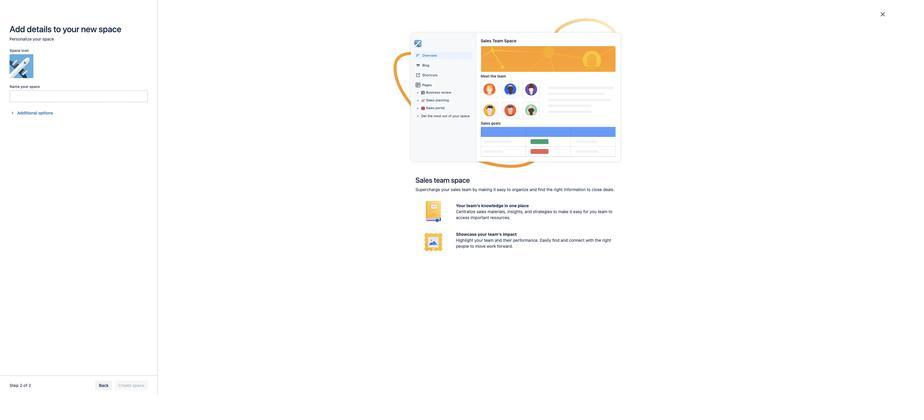 Task type: locate. For each thing, give the bounding box(es) containing it.
10 getting started in confluence link from the top
[[516, 247, 572, 252]]

strategies
[[533, 209, 552, 214]]

additional options button
[[5, 109, 57, 117]]

0 horizontal spatial you
[[450, 193, 457, 198]]

are up your
[[458, 193, 464, 198]]

0 vertical spatial easy
[[497, 187, 506, 192]]

page
[[369, 97, 379, 102], [368, 111, 378, 116], [436, 172, 446, 177], [425, 193, 434, 198], [412, 213, 422, 218], [401, 247, 411, 252]]

space right team
[[504, 38, 517, 43]]

1 horizontal spatial find
[[553, 238, 560, 243]]

0 vertical spatial you
[[461, 172, 468, 177]]

easy
[[497, 187, 506, 192], [574, 209, 583, 214]]

2 getting from the top
[[516, 97, 530, 103]]

place
[[518, 203, 529, 208]]

6 started from the top
[[531, 159, 545, 164]]

0 vertical spatial team's
[[467, 203, 480, 208]]

panel element to highlight important information in your space overview.
[[328, 227, 487, 239]]

and inside your team's knowledge in one place centralize sales materials, insights, and strategies to make it easy for you team to access important resources.
[[525, 209, 532, 214]]

for down overview.
[[346, 247, 352, 252]]

right up make
[[554, 187, 563, 192]]

9 page title icon image from the top
[[508, 248, 513, 253]]

team up "supercharge"
[[434, 176, 450, 184]]

8 getting from the top
[[516, 213, 530, 218]]

post down phrase.
[[440, 193, 449, 198]]

for inside added below the content of the page or post you are viewing; good for comments that apply to the content as a whole.
[[493, 193, 498, 198]]

and right organize
[[530, 187, 537, 192]]

0 horizontal spatial on
[[358, 111, 363, 116]]

1 vertical spatial content
[[382, 200, 396, 205]]

comments inside added to a highlighted section of the page or post you are editing or viewing; good for targeted comments on a specific word or phrase.
[[380, 179, 400, 185]]

0 vertical spatial new
[[81, 24, 97, 34]]

in
[[546, 84, 549, 89], [546, 97, 549, 103], [546, 111, 549, 116], [546, 125, 549, 130], [546, 142, 549, 147], [389, 159, 392, 164], [546, 159, 549, 164], [546, 196, 549, 201], [505, 203, 509, 208], [428, 213, 432, 218], [546, 213, 549, 218], [459, 227, 463, 232], [546, 230, 549, 235], [546, 247, 549, 252]]

0 vertical spatial post
[[452, 172, 460, 177]]

1 vertical spatial create
[[351, 97, 364, 102]]

at left any
[[380, 97, 384, 102]]

performance.
[[513, 238, 539, 243]]

sales up "supercharge"
[[416, 176, 433, 184]]

10 confluence from the top
[[550, 247, 572, 252]]

10 getting started in confluence from the top
[[516, 247, 572, 252]]

3 confluence from the top
[[550, 111, 572, 116]]

space inside the spaces → create space to create a new space.
[[433, 84, 444, 89]]

highlight
[[456, 238, 474, 243]]

1 horizontal spatial comments
[[380, 179, 400, 185]]

find
[[538, 187, 546, 192], [553, 238, 560, 243]]

you inside your team's knowledge in one place centralize sales materials, insights, and strategies to make it easy for you team to access important resources.
[[590, 209, 597, 214]]

1 vertical spatial new
[[468, 83, 477, 89]]

resources.
[[491, 215, 511, 220]]

4 confluence from the top
[[550, 125, 572, 130]]

7 started from the top
[[531, 196, 545, 201]]

1 horizontal spatial at
[[380, 97, 384, 102]]

and inside sales team space supercharge your sales team by making it easy to organize and find the right information to close deals.
[[530, 187, 537, 192]]

of up word
[[424, 172, 428, 177]]

getting started in confluence link for when on a page to open the editor.
[[516, 111, 572, 116]]

0 horizontal spatial right
[[554, 187, 563, 192]]

3 started from the top
[[531, 111, 545, 116]]

when on a page to open the editor.
[[345, 111, 416, 116]]

tab list
[[308, 47, 396, 56]]

in for getting started in confluence link corresponding to panel element to highlight important information in your space overview.
[[546, 230, 549, 235]]

page down whole. on the left bottom
[[412, 213, 422, 218]]

and up forward.
[[495, 238, 502, 243]]

create
[[451, 83, 464, 89], [351, 97, 364, 102]]

pages
[[423, 83, 432, 87]]

1 vertical spatial good
[[482, 193, 492, 198]]

any
[[385, 97, 392, 102]]

0 horizontal spatial 2
[[20, 383, 22, 388]]

page inside added below the content of the page or post you are viewing; good for comments that apply to the content as a whole.
[[425, 193, 434, 198]]

viewing; inside added below the content of the page or post you are viewing; good for comments that apply to the content as a whole.
[[465, 193, 481, 198]]

of right top
[[388, 138, 392, 143]]

added up targeted
[[365, 172, 377, 177]]

create up when on a page to open the editor.
[[351, 97, 364, 102]]

you up your
[[450, 193, 457, 198]]

0 vertical spatial are
[[469, 172, 475, 177]]

in for 1st getting started in confluence link from the top of the page
[[546, 84, 549, 89]]

1 vertical spatial information
[[434, 227, 458, 232]]

0 vertical spatial sales
[[451, 187, 461, 192]]

3 page title icon image from the top
[[508, 112, 513, 117]]

insights,
[[508, 209, 524, 214]]

the up the strategies at the right bottom of page
[[547, 187, 553, 192]]

good down making
[[482, 193, 492, 198]]

1 vertical spatial you
[[450, 193, 457, 198]]

1 horizontal spatial on
[[401, 179, 406, 185]]

1 horizontal spatial editor.
[[440, 213, 453, 218]]

settings icon image
[[871, 14, 878, 21]]

0 vertical spatial information
[[564, 187, 586, 192]]

5 getting started in confluence link from the top
[[516, 142, 572, 147]]

1 vertical spatial added
[[364, 193, 376, 198]]

getting started in confluence link for when in the editor to publish.
[[516, 159, 572, 164]]

5 confluence from the top
[[550, 142, 572, 147]]

page title icon image for at the top of the page, so teammates can see your progress at a glance.
[[508, 142, 513, 147]]

in for seventh getting started in confluence link from the bottom of the page
[[546, 125, 549, 130]]

panel
[[359, 227, 370, 232]]

below
[[377, 193, 388, 198]]

0 vertical spatial space
[[504, 38, 517, 43]]

at right progress at the top of page
[[489, 138, 493, 143]]

to inside added to a highlighted section of the page or post you are editing or viewing; good for targeted comments on a specific word or phrase.
[[378, 172, 382, 177]]

0 horizontal spatial content
[[382, 200, 396, 205]]

1 horizontal spatial you
[[461, 172, 468, 177]]

1 getting started in confluence from the top
[[516, 84, 572, 89]]

0 horizontal spatial important
[[413, 227, 433, 232]]

sales for team
[[481, 38, 492, 43]]

at
[[380, 97, 384, 102], [367, 138, 371, 143], [489, 138, 493, 143]]

2
[[20, 383, 22, 388], [28, 383, 31, 388]]

started for at the top of the page, so teammates can see your progress at a glance.
[[531, 142, 545, 147]]

sales inside sales team space supercharge your sales team by making it easy to organize and find the right information to close deals.
[[416, 176, 433, 184]]

1 2 from the left
[[20, 383, 22, 388]]

when up highlighted
[[377, 159, 388, 164]]

a right as
[[403, 200, 405, 205]]

2 started from the top
[[531, 97, 545, 103]]

2 getting started in confluence from the top
[[516, 97, 572, 103]]

you inside added below the content of the page or post you are viewing; good for comments that apply to the content as a whole.
[[450, 193, 457, 198]]

post
[[452, 172, 460, 177], [440, 193, 449, 198]]

10 started from the top
[[531, 247, 545, 252]]

Name your space field
[[10, 91, 147, 102]]

right for team's
[[603, 238, 612, 243]]

sales down phrase.
[[451, 187, 461, 192]]

step
[[10, 383, 19, 388]]

2 confluence from the top
[[550, 97, 572, 103]]

find right organize
[[538, 187, 546, 192]]

0 vertical spatial added
[[365, 172, 377, 177]]

0 horizontal spatial good
[[345, 179, 355, 185]]

it
[[494, 187, 496, 192], [570, 209, 572, 214]]

top
[[380, 138, 387, 143]]

at left top
[[367, 138, 371, 143]]

their
[[503, 238, 512, 243]]

1 started from the top
[[531, 84, 545, 89]]

space left icon
[[10, 48, 20, 53]]

sales left goals
[[481, 121, 490, 126]]

find inside sales team space supercharge your sales team by making it easy to organize and find the right information to close deals.
[[538, 187, 546, 192]]

the right with
[[595, 238, 601, 243]]

6 getting started in confluence link from the top
[[516, 159, 572, 164]]

1 getting started in confluence link from the top
[[516, 84, 572, 89]]

sales
[[451, 187, 461, 192], [477, 209, 487, 214]]

9 getting started in confluence link from the top
[[516, 230, 572, 235]]

8 getting started in confluence from the top
[[516, 213, 572, 218]]

7 getting started in confluence link from the top
[[516, 196, 572, 201]]

page title icon image
[[508, 84, 513, 89], [508, 98, 513, 103], [508, 112, 513, 117], [508, 126, 513, 130], [508, 142, 513, 147], [508, 159, 513, 164], [508, 214, 513, 219], [508, 231, 513, 236], [508, 248, 513, 253]]

the left page,
[[393, 138, 400, 143]]

:toolbox: image
[[421, 106, 425, 110]]

your
[[63, 24, 79, 34], [33, 36, 41, 41], [21, 84, 28, 89], [453, 114, 460, 118], [459, 138, 469, 143], [441, 187, 450, 192], [464, 227, 473, 232], [478, 232, 487, 237], [475, 238, 483, 243], [391, 247, 400, 252]]

your
[[456, 203, 466, 208]]

7 page title icon image from the top
[[508, 214, 513, 219]]

highlighted
[[386, 172, 408, 177]]

0 vertical spatial content
[[397, 193, 411, 198]]

1 vertical spatial post
[[440, 193, 449, 198]]

1 horizontal spatial create
[[451, 83, 464, 89]]

important right highlight
[[413, 227, 433, 232]]

sales for team
[[416, 176, 433, 184]]

1 vertical spatial it
[[570, 209, 572, 214]]

1 horizontal spatial easy
[[574, 209, 583, 214]]

started for when on a page to open the editor.
[[531, 111, 545, 116]]

added inside added to a highlighted section of the page or post you are editing or viewing; good for targeted comments on a specific word or phrase.
[[365, 172, 377, 177]]

added
[[365, 172, 377, 177], [364, 193, 376, 198]]

1 vertical spatial sales
[[477, 209, 487, 214]]

0 horizontal spatial viewing;
[[328, 179, 344, 185]]

of right out
[[449, 114, 452, 118]]

4 getting started in confluence link from the top
[[516, 125, 572, 130]]

in for getting started in confluence link related to at the top of the page, so teammates can see your progress at a glance.
[[546, 142, 549, 147]]

sales down business
[[426, 98, 435, 102]]

deals.
[[603, 187, 615, 192]]

sales left team
[[481, 38, 492, 43]]

content
[[397, 193, 411, 198], [382, 200, 396, 205]]

0 vertical spatial viewing;
[[328, 179, 344, 185]]

1 vertical spatial space
[[10, 48, 20, 53]]

0 vertical spatial right
[[554, 187, 563, 192]]

space
[[504, 38, 517, 43], [10, 48, 20, 53]]

team up work
[[484, 238, 494, 243]]

6 getting from the top
[[516, 159, 530, 164]]

6 confluence from the top
[[550, 159, 572, 164]]

0 horizontal spatial find
[[538, 187, 546, 192]]

information left close
[[564, 187, 586, 192]]

team down close
[[598, 209, 608, 214]]

1 horizontal spatial are
[[469, 172, 475, 177]]

8 page title icon image from the top
[[508, 231, 513, 236]]

7 confluence from the top
[[550, 196, 572, 201]]

editor
[[401, 159, 413, 164]]

getting
[[516, 84, 530, 89], [516, 97, 530, 103], [516, 111, 530, 116], [516, 125, 530, 130], [516, 142, 530, 147], [516, 159, 530, 164], [516, 196, 530, 201], [516, 213, 530, 218], [516, 230, 530, 235], [516, 247, 530, 252]]

editor. left "get"
[[403, 111, 416, 116]]

sales right :toolbox: icon
[[426, 106, 435, 110]]

organize
[[512, 187, 529, 192]]

4 started from the top
[[531, 125, 545, 130]]

1 vertical spatial important
[[413, 227, 433, 232]]

content down below
[[382, 200, 396, 205]]

right inside sales team space supercharge your sales team by making it easy to organize and find the right information to close deals.
[[554, 187, 563, 192]]

the right "get"
[[428, 114, 433, 118]]

9 getting from the top
[[516, 230, 530, 235]]

3 getting started in confluence from the top
[[516, 111, 572, 116]]

1 vertical spatial find
[[553, 238, 560, 243]]

5 getting started in confluence from the top
[[516, 142, 572, 147]]

8 started from the top
[[531, 213, 545, 218]]

0 vertical spatial important
[[471, 215, 489, 220]]

1 horizontal spatial right
[[603, 238, 612, 243]]

started for to create a page at any time.
[[531, 97, 545, 103]]

0 horizontal spatial post
[[440, 193, 449, 198]]

in for leave an inline comment when viewing a page or in the editor.'s getting started in confluence link
[[546, 213, 549, 218]]

0 horizontal spatial comments
[[328, 200, 348, 205]]

1 vertical spatial comments
[[328, 200, 348, 205]]

review
[[441, 90, 451, 94]]

editor. left access on the bottom right
[[440, 213, 453, 218]]

1 horizontal spatial it
[[570, 209, 572, 214]]

you down close
[[590, 209, 597, 214]]

supercharge
[[416, 187, 440, 192]]

additional
[[17, 110, 37, 115]]

0 vertical spatial when
[[346, 111, 357, 116]]

confluence
[[550, 84, 572, 89], [550, 97, 572, 103], [550, 111, 572, 116], [550, 125, 572, 130], [550, 142, 572, 147], [550, 159, 572, 164], [550, 196, 572, 201], [550, 213, 572, 218], [550, 230, 572, 235], [550, 247, 572, 252]]

right inside showcase your team's impact highlight your team and their performance. easily find and connect with the right people to move work forward.
[[603, 238, 612, 243]]

comments
[[380, 179, 400, 185], [328, 200, 348, 205]]

good left targeted
[[345, 179, 355, 185]]

page down the to create a page at any time. on the top of the page
[[368, 111, 378, 116]]

space
[[99, 24, 121, 34], [42, 36, 54, 41], [29, 84, 40, 89], [433, 84, 444, 89], [461, 114, 470, 118], [451, 176, 470, 184], [474, 227, 486, 232]]

6 getting started in confluence from the top
[[516, 159, 572, 164]]

confluence for leave an inline comment when viewing a page or in the editor.
[[550, 213, 572, 218]]

team inside showcase your team's impact highlight your team and their performance. easily find and connect with the right people to move work forward.
[[484, 238, 494, 243]]

easy right make
[[574, 209, 583, 214]]

page
[[508, 72, 518, 77]]

your inside sales team space supercharge your sales team by making it easy to organize and find the right information to close deals.
[[441, 187, 450, 192]]

are inside added below the content of the page or post you are viewing; good for comments that apply to the content as a whole.
[[458, 193, 464, 198]]

for left targeted
[[356, 179, 361, 185]]

0 vertical spatial comments
[[380, 179, 400, 185]]

and down place
[[525, 209, 532, 214]]

page inside added to a highlighted section of the page or post you are editing or viewing; good for targeted comments on a specific word or phrase.
[[436, 172, 446, 177]]

sales portal
[[426, 106, 445, 110]]

getting for to create a page at any time.
[[516, 97, 530, 103]]

started
[[531, 84, 545, 89], [531, 97, 545, 103], [531, 111, 545, 116], [531, 125, 545, 130], [531, 142, 545, 147], [531, 159, 545, 164], [531, 196, 545, 201], [531, 213, 545, 218], [531, 230, 545, 235], [531, 247, 545, 252]]

are left editing
[[469, 172, 475, 177]]

you left editing
[[461, 172, 468, 177]]

close
[[592, 187, 602, 192]]

comments down highlighted
[[380, 179, 400, 185]]

:notebook: image
[[421, 91, 425, 95], [421, 91, 425, 95]]

1 horizontal spatial space
[[504, 38, 517, 43]]

progress
[[470, 138, 488, 143]]

comment
[[359, 213, 378, 218]]

an
[[341, 213, 346, 218]]

getting for at the top of the page, so teammates can see your progress at a glance.
[[516, 142, 530, 147]]

6 page title icon image from the top
[[508, 159, 513, 164]]

in inside your team's knowledge in one place centralize sales materials, insights, and strategies to make it easy for you team to access important resources.
[[505, 203, 509, 208]]

of
[[449, 114, 452, 118], [388, 138, 392, 143], [424, 172, 428, 177], [413, 193, 416, 198], [23, 383, 27, 388]]

8 getting started in confluence link from the top
[[516, 213, 572, 218]]

0 horizontal spatial at
[[367, 138, 371, 143]]

a left highlighted
[[383, 172, 385, 177]]

added for to
[[364, 193, 376, 198]]

and left connect at bottom
[[561, 238, 568, 243]]

9 confluence from the top
[[550, 230, 572, 235]]

page title icon image for for a shareable link to your page or post.
[[508, 248, 513, 253]]

0 horizontal spatial are
[[458, 193, 464, 198]]

0 vertical spatial it
[[494, 187, 496, 192]]

5 getting from the top
[[516, 142, 530, 147]]

of up whole. on the left bottom
[[413, 193, 416, 198]]

1 vertical spatial are
[[458, 193, 464, 198]]

:toolbox: image
[[421, 106, 425, 110]]

team's inside showcase your team's impact highlight your team and their performance. easily find and connect with the right people to move work forward.
[[488, 232, 502, 237]]

for right make
[[584, 209, 589, 214]]

1 vertical spatial on
[[401, 179, 406, 185]]

of inside added to a highlighted section of the page or post you are editing or viewing; good for targeted comments on a specific word or phrase.
[[424, 172, 428, 177]]

1 horizontal spatial viewing;
[[465, 193, 481, 198]]

1 vertical spatial easy
[[574, 209, 583, 214]]

0 horizontal spatial new
[[81, 24, 97, 34]]

page down "supercharge"
[[425, 193, 434, 198]]

close image
[[880, 11, 887, 18]]

1 vertical spatial right
[[603, 238, 612, 243]]

a right progress at the top of page
[[494, 138, 496, 143]]

when in the editor to publish.
[[376, 159, 436, 164]]

2 horizontal spatial at
[[489, 138, 493, 143]]

new
[[81, 24, 97, 34], [468, 83, 477, 89]]

5 started from the top
[[531, 142, 545, 147]]

1 vertical spatial viewing;
[[465, 193, 481, 198]]

0 horizontal spatial sales
[[451, 187, 461, 192]]

it right making
[[494, 187, 496, 192]]

comments inside added below the content of the page or post you are viewing; good for comments that apply to the content as a whole.
[[328, 200, 348, 205]]

content up as
[[397, 193, 411, 198]]

leave
[[328, 213, 340, 218]]

icon
[[21, 48, 29, 53]]

3 getting from the top
[[516, 111, 530, 116]]

page title icon image for when on a page to open the editor.
[[508, 112, 513, 117]]

0 horizontal spatial information
[[434, 227, 458, 232]]

added inside added below the content of the page or post you are viewing; good for comments that apply to the content as a whole.
[[364, 193, 376, 198]]

a left space.
[[465, 83, 467, 89]]

sales
[[481, 38, 492, 43], [426, 98, 435, 102], [426, 106, 435, 110], [481, 121, 490, 126], [416, 176, 433, 184]]

2 vertical spatial you
[[590, 209, 597, 214]]

on down highlighted
[[401, 179, 406, 185]]

centralize
[[456, 209, 476, 214]]

or up phrase.
[[447, 172, 451, 177]]

getting started in confluence link for panel element to highlight important information in your space overview.
[[516, 230, 572, 235]]

good inside added to a highlighted section of the page or post you are editing or viewing; good for targeted comments on a specific word or phrase.
[[345, 179, 355, 185]]

create up review
[[451, 83, 464, 89]]

important down centralize
[[471, 215, 489, 220]]

2 getting started in confluence link from the top
[[516, 97, 572, 103]]

editor.
[[403, 111, 416, 116], [440, 213, 453, 218]]

information down access on the bottom right
[[434, 227, 458, 232]]

2 page title icon image from the top
[[508, 98, 513, 103]]

team's up centralize
[[467, 203, 480, 208]]

10 getting from the top
[[516, 247, 530, 252]]

when left viewing
[[379, 213, 390, 218]]

0 vertical spatial find
[[538, 187, 546, 192]]

comments up leave
[[328, 200, 348, 205]]

1 vertical spatial when
[[377, 159, 388, 164]]

1 horizontal spatial important
[[471, 215, 489, 220]]

the right below
[[390, 193, 396, 198]]

confluence for when on a page to open the editor.
[[550, 111, 572, 116]]

team left page
[[497, 74, 506, 78]]

0 horizontal spatial team's
[[467, 203, 480, 208]]

for up knowledge
[[493, 193, 498, 198]]

:chart_with_upwards_trend: image
[[421, 99, 425, 102], [421, 99, 425, 102]]

5 page title icon image from the top
[[508, 142, 513, 147]]

a down the to create a page at any time. on the top of the page
[[364, 111, 367, 116]]

0 horizontal spatial create
[[351, 97, 364, 102]]

on down the to create a page at any time. on the top of the page
[[358, 111, 363, 116]]

getting for when in the editor to publish.
[[516, 159, 530, 164]]

sales down knowledge
[[477, 209, 487, 214]]

as
[[398, 200, 402, 205]]

so
[[413, 138, 418, 143]]

team's up work
[[488, 232, 502, 237]]

post up phrase.
[[452, 172, 460, 177]]

getting started in confluence for when in the editor to publish.
[[516, 159, 572, 164]]

1 horizontal spatial new
[[468, 83, 477, 89]]

getting started in confluence for at the top of the page, so teammates can see your progress at a glance.
[[516, 142, 572, 147]]

easy right making
[[497, 187, 506, 192]]

0 vertical spatial editor.
[[403, 111, 416, 116]]

it right make
[[570, 209, 572, 214]]

confluence for panel element to highlight important information in your space overview.
[[550, 230, 572, 235]]

added for targeted
[[365, 172, 377, 177]]

viewing;
[[328, 179, 344, 185], [465, 193, 481, 198]]

getting for leave an inline comment when viewing a page or in the editor.
[[516, 213, 530, 218]]

publish.
[[419, 159, 436, 164]]

phrase.
[[442, 179, 456, 185]]

0 horizontal spatial editor.
[[403, 111, 416, 116]]

1 horizontal spatial post
[[452, 172, 460, 177]]

when down the to create a page at any time. on the top of the page
[[346, 111, 357, 116]]

1 horizontal spatial content
[[397, 193, 411, 198]]

ascending sorting icon page image
[[519, 72, 524, 77]]

started for leave an inline comment when viewing a page or in the editor.
[[531, 213, 545, 218]]

page left post.
[[401, 247, 411, 252]]

the inside added to a highlighted section of the page or post you are editing or viewing; good for targeted comments on a specific word or phrase.
[[429, 172, 435, 177]]

1 horizontal spatial good
[[482, 193, 492, 198]]

a inside at the top of the page, so teammates can see your progress at a glance.
[[494, 138, 496, 143]]

2 horizontal spatial you
[[590, 209, 597, 214]]

1 horizontal spatial 2
[[28, 383, 31, 388]]

9 getting started in confluence from the top
[[516, 230, 572, 235]]

getting started in confluence for to create a page at any time.
[[516, 97, 572, 103]]

the
[[491, 74, 497, 78], [395, 111, 402, 116], [428, 114, 433, 118], [372, 138, 379, 143], [393, 138, 400, 143], [393, 159, 400, 164], [429, 172, 435, 177], [547, 187, 553, 192], [390, 193, 396, 198], [417, 193, 424, 198], [375, 200, 381, 205], [433, 213, 439, 218], [595, 238, 601, 243]]

3 getting started in confluence link from the top
[[516, 111, 572, 116]]

viewing; inside added to a highlighted section of the page or post you are editing or viewing; good for targeted comments on a specific word or phrase.
[[328, 179, 344, 185]]

find right easily
[[553, 238, 560, 243]]

1 vertical spatial team's
[[488, 232, 502, 237]]

page up phrase.
[[436, 172, 446, 177]]

showcase
[[456, 232, 477, 237]]

9 started from the top
[[531, 230, 545, 235]]

added up apply
[[364, 193, 376, 198]]

team left by at the top right of the page
[[462, 187, 472, 192]]

started for for a shareable link to your page or post.
[[531, 247, 545, 252]]

1 horizontal spatial team's
[[488, 232, 502, 237]]

good inside added below the content of the page or post you are viewing; good for comments that apply to the content as a whole.
[[482, 193, 492, 198]]

out
[[443, 114, 448, 118]]

banner
[[0, 9, 898, 26]]

apply
[[358, 200, 369, 205]]

you
[[461, 172, 468, 177], [450, 193, 457, 198], [590, 209, 597, 214]]

0 horizontal spatial easy
[[497, 187, 506, 192]]

in for getting started in confluence link for to create a page at any time.
[[546, 97, 549, 103]]

important inside panel element to highlight important information in your space overview.
[[413, 227, 433, 232]]

impact
[[503, 232, 517, 237]]

8 confluence from the top
[[550, 213, 572, 218]]

or
[[447, 172, 451, 177], [491, 172, 494, 177], [437, 179, 440, 185], [435, 193, 439, 198], [423, 213, 427, 218], [412, 247, 417, 252]]

the up word
[[429, 172, 435, 177]]

to inside showcase your team's impact highlight your team and their performance. easily find and connect with the right people to move work forward.
[[471, 244, 474, 249]]

0 horizontal spatial it
[[494, 187, 496, 192]]

1 horizontal spatial information
[[564, 187, 586, 192]]

1 horizontal spatial sales
[[477, 209, 487, 214]]

0 vertical spatial good
[[345, 179, 355, 185]]



Task type: vqa. For each thing, say whether or not it's contained in the screenshot.
heading associated with GROUP to the top
no



Task type: describe. For each thing, give the bounding box(es) containing it.
the left top
[[372, 138, 379, 143]]

when for when in the editor to publish.
[[377, 159, 388, 164]]

get
[[421, 114, 427, 118]]

getting started in confluence link for to create a page at any time.
[[516, 97, 572, 103]]

for inside added to a highlighted section of the page or post you are editing or viewing; good for targeted comments on a specific word or phrase.
[[356, 179, 361, 185]]

word
[[426, 179, 435, 185]]

the inside showcase your team's impact highlight your team and their performance. easily find and connect with the right people to move work forward.
[[595, 238, 601, 243]]

by
[[473, 187, 478, 192]]

right for space
[[554, 187, 563, 192]]

2 vertical spatial when
[[379, 213, 390, 218]]

options
[[38, 110, 53, 115]]

space icon
[[10, 48, 29, 53]]

the right meet
[[491, 74, 497, 78]]

started for panel element to highlight important information in your space overview.
[[531, 230, 545, 235]]

getting for panel element to highlight important information in your space overview.
[[516, 230, 530, 235]]

confluence for at the top of the page, so teammates can see your progress at a glance.
[[550, 142, 572, 147]]

getting for for a shareable link to your page or post.
[[516, 247, 530, 252]]

getting started in confluence for when on a page to open the editor.
[[516, 111, 572, 116]]

step 2 of 2
[[10, 383, 31, 388]]

portal
[[436, 106, 445, 110]]

showcase your team's impact highlight your team and their performance. easily find and connect with the right people to move work forward.
[[456, 232, 612, 249]]

the down below
[[375, 200, 381, 205]]

when for when on a page to open the editor.
[[346, 111, 357, 116]]

the left access on the bottom right
[[433, 213, 439, 218]]

open
[[384, 111, 394, 116]]

on inside added to a highlighted section of the page or post you are editing or viewing; good for targeted comments on a specific word or phrase.
[[401, 179, 406, 185]]

sales for portal
[[426, 106, 435, 110]]

4 getting from the top
[[516, 125, 530, 130]]

easy inside sales team space supercharge your sales team by making it easy to organize and find the right information to close deals.
[[497, 187, 506, 192]]

getting started in confluence link for leave an inline comment when viewing a page or in the editor.
[[516, 213, 572, 218]]

space.
[[478, 83, 491, 89]]

getting for when on a page to open the editor.
[[516, 111, 530, 116]]

started for when in the editor to publish.
[[531, 159, 545, 164]]

add details to your new space personalize your space
[[10, 24, 121, 41]]

leave an inline comment when viewing a page or in the editor.
[[328, 213, 453, 218]]

page title icon image for when in the editor to publish.
[[508, 159, 513, 164]]

sales team space supercharge your sales team by making it easy to organize and find the right information to close deals.
[[416, 176, 615, 192]]

or right editing
[[491, 172, 494, 177]]

0 vertical spatial on
[[358, 111, 363, 116]]

details
[[27, 24, 52, 34]]

personalize
[[10, 36, 32, 41]]

to create a page at any time.
[[345, 97, 404, 102]]

important inside your team's knowledge in one place centralize sales materials, insights, and strategies to make it easy for you team to access important resources.
[[471, 215, 489, 220]]

a inside added below the content of the page or post you are viewing; good for comments that apply to the content as a whole.
[[403, 200, 405, 205]]

getting started in confluence link for for a shareable link to your page or post.
[[516, 247, 572, 252]]

information inside sales team space supercharge your sales team by making it easy to organize and find the right information to close deals.
[[564, 187, 586, 192]]

or left post.
[[412, 247, 417, 252]]

are inside added to a highlighted section of the page or post you are editing or viewing; good for targeted comments on a specific word or phrase.
[[469, 172, 475, 177]]

business review
[[426, 90, 451, 94]]

added to a highlighted section of the page or post you are editing or viewing; good for targeted comments on a specific word or phrase.
[[328, 172, 496, 185]]

confluence for when in the editor to publish.
[[550, 159, 572, 164]]

sales goals
[[481, 121, 501, 126]]

a right viewing
[[408, 213, 411, 218]]

a up when on a page to open the editor.
[[365, 97, 368, 102]]

add
[[10, 24, 25, 34]]

2 2 from the left
[[28, 383, 31, 388]]

the right open
[[395, 111, 402, 116]]

the inside sales team space supercharge your sales team by making it easy to organize and find the right information to close deals.
[[547, 187, 553, 192]]

7 getting from the top
[[516, 196, 530, 201]]

post.
[[418, 247, 428, 252]]

in for when on a page to open the editor. getting started in confluence link
[[546, 111, 549, 116]]

spaces
[[397, 84, 411, 89]]

in for when in the editor to publish. getting started in confluence link
[[546, 159, 549, 164]]

specific
[[410, 179, 425, 185]]

getting started in confluence for panel element to highlight important information in your space overview.
[[516, 230, 572, 235]]

getting started in confluence for for a shareable link to your page or post.
[[516, 247, 572, 252]]

for inside your team's knowledge in one place centralize sales materials, insights, and strategies to make it easy for you team to access important resources.
[[584, 209, 589, 214]]

your inside at the top of the page, so teammates can see your progress at a glance.
[[459, 138, 469, 143]]

editing
[[476, 172, 489, 177]]

page,
[[401, 138, 412, 143]]

page title icon image for to create a page at any time.
[[508, 98, 513, 103]]

back
[[99, 383, 109, 388]]

or inside added below the content of the page or post you are viewing; good for comments that apply to the content as a whole.
[[435, 193, 439, 198]]

team inside your team's knowledge in one place centralize sales materials, insights, and strategies to make it easy for you team to access important resources.
[[598, 209, 608, 214]]

in for fourth getting started in confluence link from the bottom of the page
[[546, 196, 549, 201]]

→
[[412, 83, 415, 89]]

page title icon image for leave an inline comment when viewing a page or in the editor.
[[508, 214, 513, 219]]

goals
[[491, 121, 501, 126]]

4 page title icon image from the top
[[508, 126, 513, 130]]

make
[[559, 209, 569, 214]]

add details to your new space dialog
[[0, 0, 898, 395]]

or down added below the content of the page or post you are viewing; good for comments that apply to the content as a whole.
[[423, 213, 427, 218]]

whole.
[[406, 200, 419, 205]]

team
[[493, 38, 503, 43]]

can
[[443, 138, 450, 143]]

shortcuts
[[423, 73, 438, 77]]

page title icon image for panel element to highlight important information in your space overview.
[[508, 231, 513, 236]]

people
[[456, 244, 469, 249]]

added below the content of the page or post you are viewing; good for comments that apply to the content as a whole.
[[328, 193, 499, 205]]

1 page title icon image from the top
[[508, 84, 513, 89]]

page left any
[[369, 97, 379, 102]]

getting started in confluence for leave an inline comment when viewing a page or in the editor.
[[516, 213, 572, 218]]

a left specific
[[407, 179, 409, 185]]

making
[[479, 187, 493, 192]]

space inside panel element to highlight important information in your space overview.
[[474, 227, 486, 232]]

name
[[10, 84, 20, 89]]

sales inside your team's knowledge in one place centralize sales materials, insights, and strategies to make it easy for you team to access important resources.
[[477, 209, 487, 214]]

team's inside your team's knowledge in one place centralize sales materials, insights, and strategies to make it easy for you team to access important resources.
[[467, 203, 480, 208]]

1 getting from the top
[[516, 84, 530, 89]]

the left the editor
[[393, 159, 400, 164]]

business
[[426, 90, 440, 94]]

for a shareable link to your page or post.
[[345, 247, 428, 252]]

1 confluence from the top
[[550, 84, 572, 89]]

your inside panel element to highlight important information in your space overview.
[[464, 227, 473, 232]]

most
[[434, 114, 442, 118]]

information inside panel element to highlight important information in your space overview.
[[434, 227, 458, 232]]

highlight
[[394, 227, 412, 232]]

easy inside your team's knowledge in one place centralize sales materials, insights, and strategies to make it easy for you team to access important resources.
[[574, 209, 583, 214]]

post inside added below the content of the page or post you are viewing; good for comments that apply to the content as a whole.
[[440, 193, 449, 198]]

with
[[586, 238, 594, 243]]

planning
[[436, 98, 449, 102]]

targeted
[[362, 179, 379, 185]]

sales team space
[[481, 38, 517, 43]]

move
[[475, 244, 486, 249]]

confluence for for a shareable link to your page or post.
[[550, 247, 572, 252]]

spaces → create space to create a new space.
[[397, 83, 491, 89]]

of right step at the bottom left of the page
[[23, 383, 27, 388]]

sales for goals
[[481, 121, 490, 126]]

easily
[[540, 238, 551, 243]]

inline
[[347, 213, 358, 218]]

glance.
[[328, 145, 343, 151]]

meet the team
[[481, 74, 506, 78]]

new inside add details to your new space personalize your space
[[81, 24, 97, 34]]

0 horizontal spatial space
[[10, 48, 20, 53]]

element
[[371, 227, 388, 232]]

link
[[378, 247, 385, 252]]

see
[[451, 138, 458, 143]]

name your space
[[10, 84, 40, 89]]

7 getting started in confluence from the top
[[516, 196, 572, 201]]

or right word
[[437, 179, 440, 185]]

overview.
[[328, 234, 348, 239]]

of inside at the top of the page, so teammates can see your progress at a glance.
[[388, 138, 392, 143]]

sales for planning
[[426, 98, 435, 102]]

at the top of the page, so teammates can see your progress at a glance.
[[328, 138, 497, 151]]

0 vertical spatial create
[[451, 83, 464, 89]]

it inside sales team space supercharge your sales team by making it easy to organize and find the right information to close deals.
[[494, 187, 496, 192]]

of inside added below the content of the page or post you are viewing; good for comments that apply to the content as a whole.
[[413, 193, 416, 198]]

access
[[456, 215, 470, 220]]

teammates
[[419, 138, 442, 143]]

your team's knowledge in one place centralize sales materials, insights, and strategies to make it easy for you team to access important resources.
[[456, 203, 613, 220]]

back button
[[95, 381, 112, 390]]

to inside add details to your new space personalize your space
[[53, 24, 61, 34]]

post inside added to a highlighted section of the page or post you are editing or viewing; good for targeted comments on a specific word or phrase.
[[452, 172, 460, 177]]

in inside panel element to highlight important information in your space overview.
[[459, 227, 463, 232]]

knowledge
[[481, 203, 504, 208]]

get the most out of your space
[[421, 114, 470, 118]]

blog
[[423, 63, 430, 67]]

sales inside sales team space supercharge your sales team by making it easy to organize and find the right information to close deals.
[[451, 187, 461, 192]]

getting started in confluence link for at the top of the page, so teammates can see your progress at a glance.
[[516, 142, 572, 147]]

4 getting started in confluence from the top
[[516, 125, 572, 130]]

to inside panel element to highlight important information in your space overview.
[[389, 227, 393, 232]]

the down "supercharge"
[[417, 193, 424, 198]]

1 vertical spatial editor.
[[440, 213, 453, 218]]

in for for a shareable link to your page or post.'s getting started in confluence link
[[546, 247, 549, 252]]

you inside added to a highlighted section of the page or post you are editing or viewing; good for targeted comments on a specific word or phrase.
[[461, 172, 468, 177]]

a left shareable
[[353, 247, 355, 252]]

to inside added below the content of the page or post you are viewing; good for comments that apply to the content as a whole.
[[370, 200, 373, 205]]

space inside sales team space supercharge your sales team by making it easy to organize and find the right information to close deals.
[[451, 176, 470, 184]]

section
[[409, 172, 423, 177]]

find inside showcase your team's impact highlight your team and their performance. easily find and connect with the right people to move work forward.
[[553, 238, 560, 243]]

confluence for to create a page at any time.
[[550, 97, 572, 103]]

Search field
[[784, 13, 844, 23]]

connect
[[569, 238, 585, 243]]

work
[[487, 244, 496, 249]]

viewing
[[391, 213, 407, 218]]

it inside your team's knowledge in one place centralize sales materials, insights, and strategies to make it easy for you team to access important resources.
[[570, 209, 572, 214]]

time.
[[393, 97, 404, 102]]

materials,
[[488, 209, 507, 214]]

one
[[510, 203, 517, 208]]



